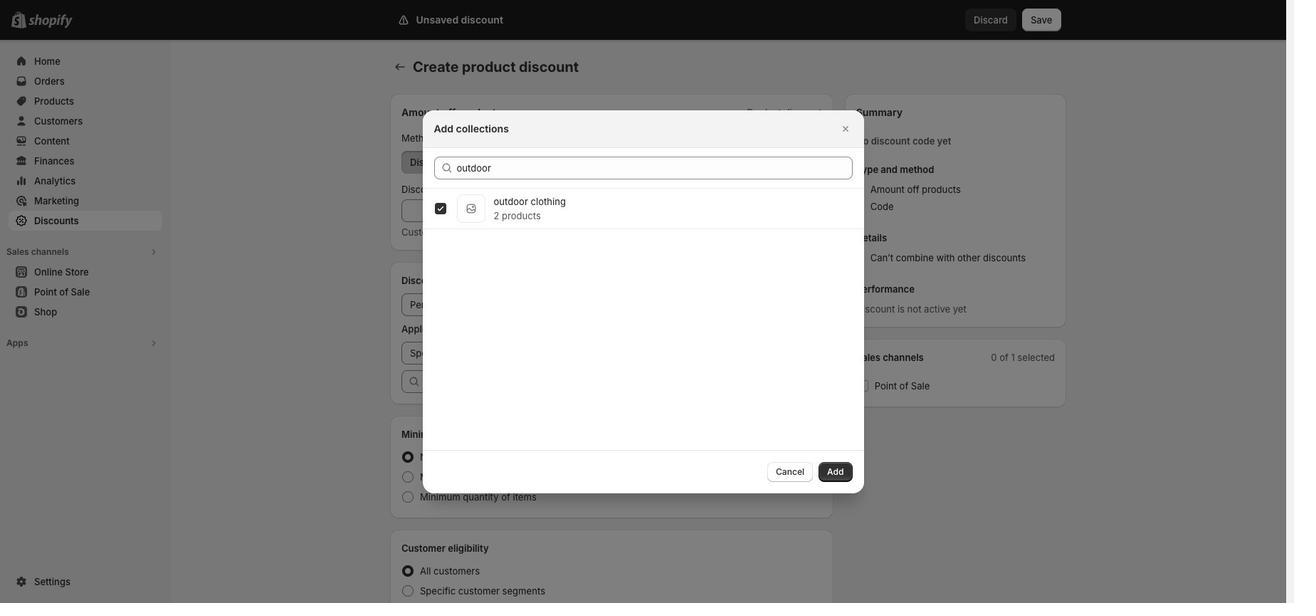 Task type: locate. For each thing, give the bounding box(es) containing it.
dialog
[[0, 110, 1287, 493]]

shopify image
[[28, 14, 73, 28]]



Task type: vqa. For each thing, say whether or not it's contained in the screenshot.
'dialog'
yes



Task type: describe. For each thing, give the bounding box(es) containing it.
Search collections text field
[[457, 156, 853, 179]]



